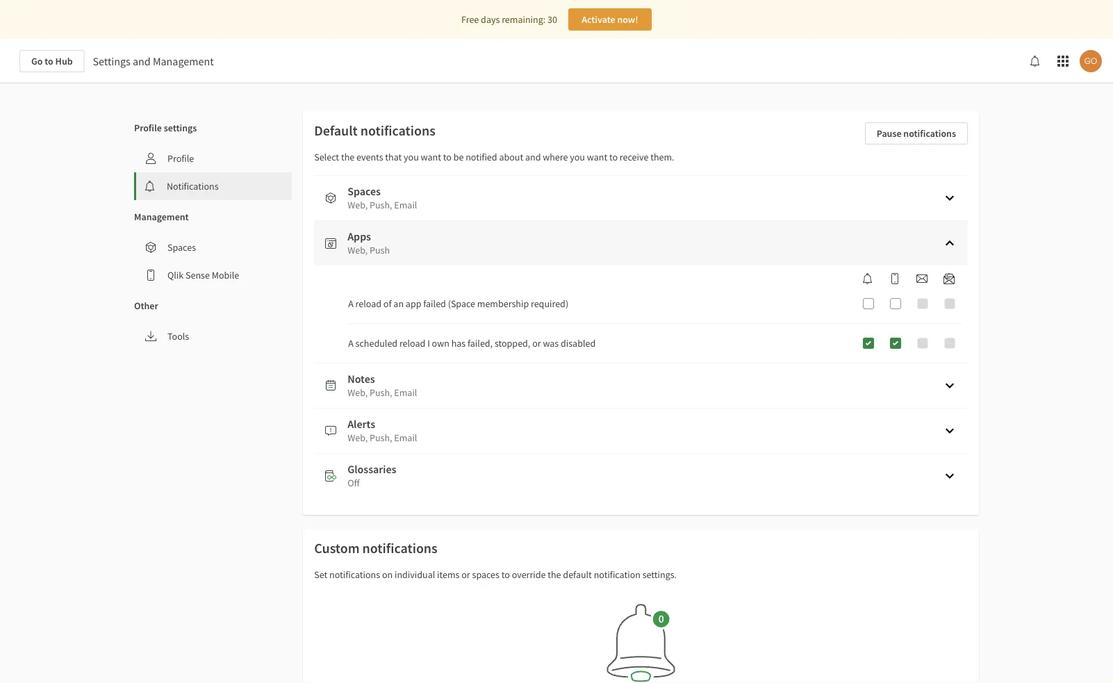 Task type: describe. For each thing, give the bounding box(es) containing it.
pause
[[877, 127, 902, 140]]

0 vertical spatial the
[[341, 151, 355, 163]]

settings
[[93, 54, 131, 68]]

1 horizontal spatial the
[[548, 569, 561, 581]]

activate
[[582, 13, 616, 26]]

pause notifications button
[[865, 122, 968, 145]]

custom
[[314, 540, 360, 557]]

push notifications in qlik sense mobile image
[[890, 273, 901, 284]]

apps web, push
[[348, 229, 390, 257]]

i
[[428, 337, 430, 350]]

qlik sense mobile
[[168, 269, 239, 282]]

spaces link
[[134, 234, 292, 261]]

0 vertical spatial management
[[153, 54, 214, 68]]

select the events that you want to be notified about and where you want to receive them.
[[314, 151, 675, 163]]

mobile
[[212, 269, 239, 282]]

notes
[[348, 372, 375, 386]]

a scheduled reload i own has failed, stopped, or was disabled
[[348, 337, 596, 350]]

1 vertical spatial management
[[134, 211, 189, 223]]

own
[[432, 337, 450, 350]]

notifications for pause
[[904, 127, 957, 140]]

notes web, push, email
[[348, 372, 417, 399]]

web, for alerts
[[348, 432, 368, 444]]

activate now!
[[582, 13, 639, 26]]

settings and management
[[93, 54, 214, 68]]

alerts
[[348, 417, 375, 431]]

settings
[[164, 122, 197, 134]]

default
[[563, 569, 592, 581]]

notifications when using qlik sense in a browser image
[[863, 273, 874, 284]]

notifications sent to your email element
[[911, 273, 934, 284]]

was
[[543, 337, 559, 350]]

qlik sense mobile link
[[134, 261, 292, 289]]

apps
[[348, 229, 371, 243]]

sense
[[186, 269, 210, 282]]

notifications bundled in a daily email digest image
[[944, 273, 955, 284]]

receive
[[620, 151, 649, 163]]

notifications when using qlik sense in a browser element
[[857, 273, 879, 284]]

a for a scheduled reload i own has failed, stopped, or was disabled
[[348, 337, 354, 350]]

push, for notes
[[370, 387, 392, 399]]

web, for apps
[[348, 244, 368, 257]]

membership
[[477, 298, 529, 310]]

them.
[[651, 151, 675, 163]]

1 want from the left
[[421, 151, 441, 163]]

other
[[134, 300, 158, 312]]

profile for profile
[[168, 152, 194, 165]]

activate now! link
[[569, 8, 652, 31]]

30
[[548, 13, 558, 26]]

web, for spaces
[[348, 199, 368, 211]]

disabled
[[561, 337, 596, 350]]

web, for notes
[[348, 387, 368, 399]]

1 vertical spatial and
[[526, 151, 541, 163]]

1 you from the left
[[404, 151, 419, 163]]

hub
[[55, 55, 73, 67]]

remaining:
[[502, 13, 546, 26]]

app
[[406, 298, 422, 310]]

profile for profile settings
[[134, 122, 162, 134]]

profile settings
[[134, 122, 197, 134]]

free
[[462, 13, 479, 26]]

default
[[314, 122, 358, 139]]

(space
[[448, 298, 476, 310]]

default notifications
[[314, 122, 436, 139]]

items
[[437, 569, 460, 581]]

glossaries
[[348, 462, 397, 476]]

free days remaining: 30
[[462, 13, 558, 26]]

off
[[348, 477, 360, 489]]

go to hub link
[[19, 50, 84, 72]]

notified
[[466, 151, 497, 163]]

now!
[[618, 13, 639, 26]]

tools link
[[134, 323, 292, 350]]

individual
[[395, 569, 435, 581]]

required)
[[531, 298, 569, 310]]

settings.
[[643, 569, 677, 581]]

push, for alerts
[[370, 432, 392, 444]]

has
[[452, 337, 466, 350]]

email for alerts
[[394, 432, 417, 444]]

spaces for spaces
[[168, 241, 196, 254]]



Task type: locate. For each thing, give the bounding box(es) containing it.
1 horizontal spatial or
[[533, 337, 541, 350]]

scheduled
[[356, 337, 398, 350]]

notifications bundled in a daily email digest element
[[939, 273, 961, 284]]

2 a from the top
[[348, 337, 354, 350]]

web, inside notes web, push, email
[[348, 387, 368, 399]]

2 vertical spatial push,
[[370, 432, 392, 444]]

1 web, from the top
[[348, 199, 368, 211]]

4 web, from the top
[[348, 432, 368, 444]]

notifications inside button
[[904, 127, 957, 140]]

3 web, from the top
[[348, 387, 368, 399]]

failed
[[424, 298, 446, 310]]

gary orlando image
[[1080, 50, 1103, 72]]

notifications link
[[136, 172, 292, 200]]

0 horizontal spatial and
[[133, 54, 151, 68]]

1 horizontal spatial profile
[[168, 152, 194, 165]]

notifications right "pause"
[[904, 127, 957, 140]]

notifications for default
[[361, 122, 436, 139]]

or
[[533, 337, 541, 350], [462, 569, 470, 581]]

1 a from the top
[[348, 298, 354, 310]]

notifications
[[361, 122, 436, 139], [904, 127, 957, 140], [363, 540, 438, 557], [330, 569, 380, 581]]

1 vertical spatial profile
[[168, 152, 194, 165]]

override
[[512, 569, 546, 581]]

0 vertical spatial and
[[133, 54, 151, 68]]

the right select
[[341, 151, 355, 163]]

a left scheduled
[[348, 337, 354, 350]]

set
[[314, 569, 328, 581]]

days
[[481, 13, 500, 26]]

web, inside alerts web, push, email
[[348, 432, 368, 444]]

notifications up the on
[[363, 540, 438, 557]]

profile link
[[134, 145, 292, 172]]

to right spaces
[[502, 569, 510, 581]]

push,
[[370, 199, 392, 211], [370, 387, 392, 399], [370, 432, 392, 444]]

push, inside spaces web, push, email
[[370, 199, 392, 211]]

events
[[357, 151, 383, 163]]

profile up 'notifications'
[[168, 152, 194, 165]]

spaces
[[472, 569, 500, 581]]

or right items in the left bottom of the page
[[462, 569, 470, 581]]

push, inside alerts web, push, email
[[370, 432, 392, 444]]

to right 'go' at the top of page
[[45, 55, 53, 67]]

web, down alerts
[[348, 432, 368, 444]]

web,
[[348, 199, 368, 211], [348, 244, 368, 257], [348, 387, 368, 399], [348, 432, 368, 444]]

0 vertical spatial push,
[[370, 199, 392, 211]]

1 vertical spatial or
[[462, 569, 470, 581]]

0 vertical spatial or
[[533, 337, 541, 350]]

a for a reload of an app failed (space membership required)
[[348, 298, 354, 310]]

0 horizontal spatial spaces
[[168, 241, 196, 254]]

go to hub
[[31, 55, 73, 67]]

spaces down 'events' in the top of the page
[[348, 184, 381, 198]]

on
[[382, 569, 393, 581]]

1 email from the top
[[394, 199, 417, 211]]

the left the default
[[548, 569, 561, 581]]

where
[[543, 151, 568, 163]]

a
[[348, 298, 354, 310], [348, 337, 354, 350]]

select
[[314, 151, 339, 163]]

email inside alerts web, push, email
[[394, 432, 417, 444]]

0 vertical spatial reload
[[356, 298, 382, 310]]

want
[[421, 151, 441, 163], [587, 151, 608, 163]]

go
[[31, 55, 43, 67]]

0 horizontal spatial you
[[404, 151, 419, 163]]

set notifications on individual items or spaces to override the default notification settings.
[[314, 569, 677, 581]]

be
[[454, 151, 464, 163]]

profile left settings
[[134, 122, 162, 134]]

notifications sent to your email image
[[917, 273, 928, 284]]

want left be
[[421, 151, 441, 163]]

management down 'notifications'
[[134, 211, 189, 223]]

1 horizontal spatial you
[[570, 151, 585, 163]]

reload left of
[[356, 298, 382, 310]]

alerts web, push, email
[[348, 417, 417, 444]]

push notifications in qlik sense mobile element
[[884, 273, 907, 284]]

of
[[384, 298, 392, 310]]

web, inside spaces web, push, email
[[348, 199, 368, 211]]

0 vertical spatial email
[[394, 199, 417, 211]]

0 horizontal spatial want
[[421, 151, 441, 163]]

email for spaces
[[394, 199, 417, 211]]

stopped,
[[495, 337, 531, 350]]

an
[[394, 298, 404, 310]]

1 horizontal spatial reload
[[400, 337, 426, 350]]

to left receive at top
[[610, 151, 618, 163]]

email down that
[[394, 199, 417, 211]]

to inside 'link'
[[45, 55, 53, 67]]

0 horizontal spatial reload
[[356, 298, 382, 310]]

0 vertical spatial profile
[[134, 122, 162, 134]]

notifications
[[167, 180, 219, 193]]

spaces for spaces web, push, email
[[348, 184, 381, 198]]

1 push, from the top
[[370, 199, 392, 211]]

web, down "notes"
[[348, 387, 368, 399]]

2 vertical spatial email
[[394, 432, 417, 444]]

0 horizontal spatial or
[[462, 569, 470, 581]]

1 vertical spatial a
[[348, 337, 354, 350]]

email up glossaries
[[394, 432, 417, 444]]

that
[[385, 151, 402, 163]]

reload left the i
[[400, 337, 426, 350]]

glossaries off
[[348, 462, 397, 489]]

notifications up that
[[361, 122, 436, 139]]

2 email from the top
[[394, 387, 417, 399]]

want left receive at top
[[587, 151, 608, 163]]

spaces
[[348, 184, 381, 198], [168, 241, 196, 254]]

about
[[499, 151, 524, 163]]

1 horizontal spatial want
[[587, 151, 608, 163]]

custom notifications
[[314, 540, 438, 557]]

1 vertical spatial the
[[548, 569, 561, 581]]

email
[[394, 199, 417, 211], [394, 387, 417, 399], [394, 432, 417, 444]]

notifications down custom
[[330, 569, 380, 581]]

2 want from the left
[[587, 151, 608, 163]]

2 you from the left
[[570, 151, 585, 163]]

email for notes
[[394, 387, 417, 399]]

spaces web, push, email
[[348, 184, 417, 211]]

1 vertical spatial email
[[394, 387, 417, 399]]

or left was
[[533, 337, 541, 350]]

profile
[[134, 122, 162, 134], [168, 152, 194, 165]]

web, down apps
[[348, 244, 368, 257]]

web, up apps
[[348, 199, 368, 211]]

1 horizontal spatial spaces
[[348, 184, 381, 198]]

and
[[133, 54, 151, 68], [526, 151, 541, 163]]

push, for spaces
[[370, 199, 392, 211]]

you right that
[[404, 151, 419, 163]]

3 push, from the top
[[370, 432, 392, 444]]

0 vertical spatial spaces
[[348, 184, 381, 198]]

email inside notes web, push, email
[[394, 387, 417, 399]]

a reload of an app failed (space membership required)
[[348, 298, 569, 310]]

push
[[370, 244, 390, 257]]

2 web, from the top
[[348, 244, 368, 257]]

management up settings
[[153, 54, 214, 68]]

push, down "notes"
[[370, 387, 392, 399]]

1 horizontal spatial and
[[526, 151, 541, 163]]

2 push, from the top
[[370, 387, 392, 399]]

email up alerts web, push, email
[[394, 387, 417, 399]]

and right about
[[526, 151, 541, 163]]

the
[[341, 151, 355, 163], [548, 569, 561, 581]]

qlik
[[168, 269, 184, 282]]

push, inside notes web, push, email
[[370, 387, 392, 399]]

to left be
[[443, 151, 452, 163]]

pause notifications
[[877, 127, 957, 140]]

push, down alerts
[[370, 432, 392, 444]]

you
[[404, 151, 419, 163], [570, 151, 585, 163]]

0 horizontal spatial the
[[341, 151, 355, 163]]

0 vertical spatial a
[[348, 298, 354, 310]]

0 horizontal spatial profile
[[134, 122, 162, 134]]

to
[[45, 55, 53, 67], [443, 151, 452, 163], [610, 151, 618, 163], [502, 569, 510, 581]]

failed,
[[468, 337, 493, 350]]

spaces inside spaces web, push, email
[[348, 184, 381, 198]]

web, inside apps web, push
[[348, 244, 368, 257]]

notification
[[594, 569, 641, 581]]

tools
[[168, 330, 189, 343]]

notifications for custom
[[363, 540, 438, 557]]

management
[[153, 54, 214, 68], [134, 211, 189, 223]]

push, up apps
[[370, 199, 392, 211]]

a left of
[[348, 298, 354, 310]]

1 vertical spatial reload
[[400, 337, 426, 350]]

spaces up qlik
[[168, 241, 196, 254]]

you right where
[[570, 151, 585, 163]]

and right the settings
[[133, 54, 151, 68]]

notifications for set
[[330, 569, 380, 581]]

reload
[[356, 298, 382, 310], [400, 337, 426, 350]]

email inside spaces web, push, email
[[394, 199, 417, 211]]

1 vertical spatial push,
[[370, 387, 392, 399]]

1 vertical spatial spaces
[[168, 241, 196, 254]]

3 email from the top
[[394, 432, 417, 444]]



Task type: vqa. For each thing, say whether or not it's contained in the screenshot.
Notifications bundled in a daily email digest element
yes



